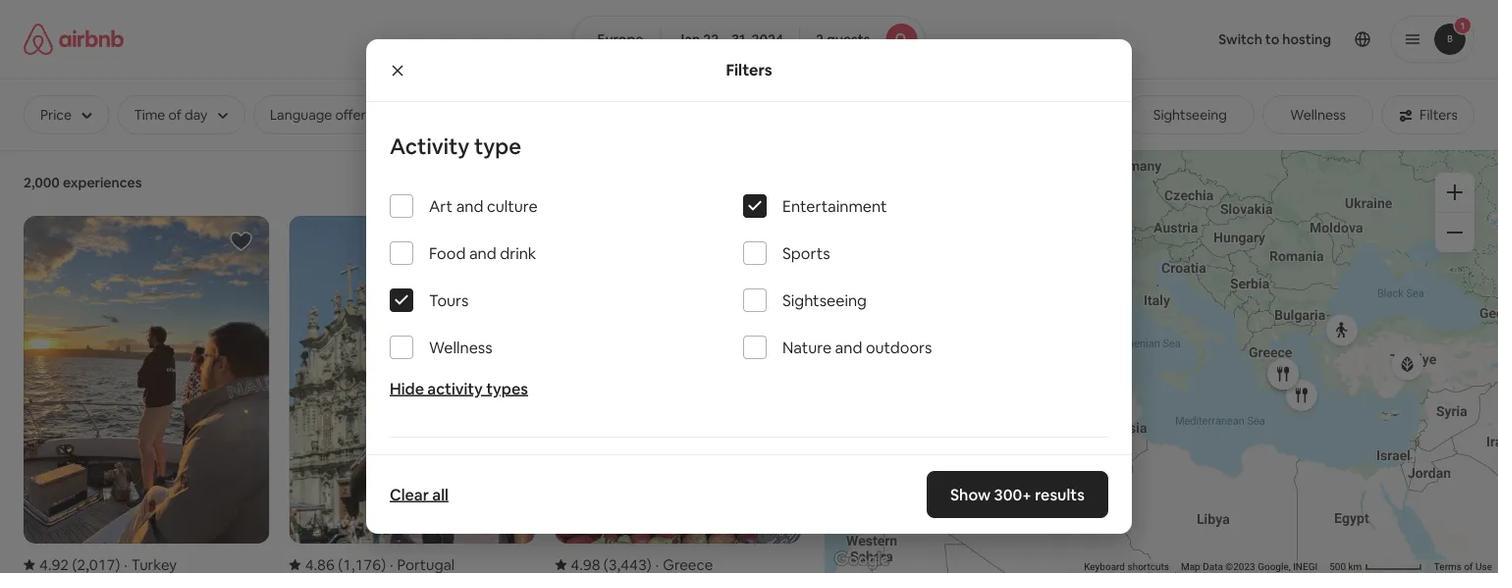 Task type: locate. For each thing, give the bounding box(es) containing it.
add to wishlist image for 'traditional greek food tour in hidden athens' group
[[761, 230, 785, 253]]

entertainment
[[783, 196, 887, 216]]

None search field
[[573, 16, 926, 63]]

profile element
[[949, 0, 1475, 79]]

2,000 experiences
[[24, 174, 142, 192]]

filters dialog
[[366, 39, 1132, 574]]

0 vertical spatial wellness
[[1291, 106, 1346, 124]]

food and drink
[[429, 243, 537, 263]]

nature
[[783, 337, 832, 357]]

art and culture
[[429, 196, 538, 216]]

wellness inside button
[[1291, 106, 1346, 124]]

1 vertical spatial wellness
[[429, 337, 493, 357]]

and for nature
[[835, 337, 863, 357]]

sightseeing inside "filters" dialog
[[783, 290, 867, 310]]

500 km
[[1330, 561, 1365, 573]]

outdoors
[[866, 337, 933, 357]]

wellness
[[1291, 106, 1346, 124], [429, 337, 493, 357]]

clear all
[[390, 485, 449, 505]]

sightseeing down profile element
[[1154, 106, 1228, 124]]

1 horizontal spatial add to wishlist image
[[761, 230, 785, 253]]

group
[[366, 438, 1132, 574]]

and left the drink
[[469, 243, 497, 263]]

activity
[[390, 132, 470, 160]]

0 vertical spatial and
[[456, 196, 484, 216]]

guests
[[827, 30, 871, 48]]

0 vertical spatial sightseeing
[[1154, 106, 1228, 124]]

activity
[[428, 379, 483, 399]]

1 add to wishlist image from the left
[[229, 230, 253, 253]]

add to wishlist image inside 'traditional greek food tour in hidden athens' group
[[761, 230, 785, 253]]

km
[[1349, 561, 1363, 573]]

shortcuts
[[1128, 561, 1170, 573]]

1 horizontal spatial wellness
[[1291, 106, 1346, 124]]

2
[[816, 30, 824, 48]]

2 guests
[[816, 30, 871, 48]]

add to wishlist image
[[229, 230, 253, 253], [761, 230, 785, 253]]

europe button
[[573, 16, 662, 63]]

sightseeing
[[1154, 106, 1228, 124], [783, 290, 867, 310]]

0 horizontal spatial sightseeing
[[783, 290, 867, 310]]

and for art
[[456, 196, 484, 216]]

hide activity types button
[[390, 379, 528, 399]]

zoom in image
[[1448, 185, 1463, 200]]

google map
showing 20 experiences. region
[[825, 149, 1499, 574]]

22
[[703, 30, 719, 48]]

and right art at the left top
[[456, 196, 484, 216]]

map
[[1181, 561, 1201, 573]]

1 vertical spatial and
[[469, 243, 497, 263]]

and right nature
[[835, 337, 863, 357]]

keyboard shortcuts button
[[1084, 560, 1170, 574]]

1 horizontal spatial sightseeing
[[1154, 106, 1228, 124]]

add to wishlist image
[[495, 230, 519, 253]]

2 guests button
[[799, 16, 926, 63]]

zoom out image
[[1448, 225, 1463, 241]]

300+
[[995, 485, 1032, 505]]

keyboard shortcuts
[[1084, 561, 1170, 573]]

0 horizontal spatial wellness
[[429, 337, 493, 357]]

google image
[[830, 548, 895, 574]]

and
[[456, 196, 484, 216], [469, 243, 497, 263], [835, 337, 863, 357]]

2 vertical spatial and
[[835, 337, 863, 357]]

google,
[[1258, 561, 1291, 573]]

Sports button
[[923, 95, 1020, 135]]

traditional greek food tour in hidden athens group
[[555, 216, 801, 574]]

0 horizontal spatial add to wishlist image
[[229, 230, 253, 253]]

europe
[[598, 30, 644, 48]]

1 vertical spatial sightseeing
[[783, 290, 867, 310]]

2 add to wishlist image from the left
[[761, 230, 785, 253]]

sightseeing up nature
[[783, 290, 867, 310]]

activity type
[[390, 132, 522, 160]]

Wellness button
[[1263, 95, 1374, 135]]



Task type: describe. For each thing, give the bounding box(es) containing it.
all
[[432, 485, 449, 505]]

©2023
[[1226, 561, 1256, 573]]

sports
[[783, 243, 831, 263]]

jan 22 – 31, 2024
[[677, 30, 784, 48]]

drink
[[500, 243, 537, 263]]

type
[[474, 132, 522, 160]]

of
[[1465, 561, 1474, 573]]

sightseeing inside button
[[1154, 106, 1228, 124]]

terms
[[1435, 561, 1462, 573]]

terms of use
[[1435, 561, 1493, 573]]

bosphorus yacht tour with wine & music group
[[24, 216, 270, 574]]

terms of use link
[[1435, 561, 1493, 573]]

2024
[[752, 30, 784, 48]]

inegi
[[1294, 561, 1318, 573]]

clear all button
[[380, 475, 458, 515]]

filters
[[726, 60, 773, 80]]

types
[[486, 379, 528, 399]]

Entertainment button
[[611, 95, 758, 135]]

porto walking tour group
[[289, 216, 536, 574]]

use
[[1476, 561, 1493, 573]]

Tours button
[[1028, 95, 1118, 135]]

keyboard
[[1084, 561, 1126, 573]]

food
[[429, 243, 466, 263]]

show 300+ results link
[[927, 471, 1109, 519]]

nature and outdoors
[[783, 337, 933, 357]]

Food and drink button
[[766, 95, 915, 135]]

none search field containing europe
[[573, 16, 926, 63]]

500 km button
[[1324, 560, 1429, 574]]

show 300+ results
[[951, 485, 1085, 505]]

art
[[429, 196, 453, 216]]

show
[[951, 485, 991, 505]]

–
[[722, 30, 729, 48]]

4.86 out of 5 average rating,  1,176 reviews image
[[289, 556, 386, 574]]

Art and culture button
[[452, 95, 603, 135]]

data
[[1203, 561, 1224, 573]]

hide activity types
[[390, 379, 528, 399]]

map data ©2023 google, inegi
[[1181, 561, 1318, 573]]

31,
[[732, 30, 749, 48]]

jan 22 – 31, 2024 button
[[661, 16, 800, 63]]

and for food
[[469, 243, 497, 263]]

clear
[[390, 485, 429, 505]]

experiences
[[63, 174, 142, 192]]

hide
[[390, 379, 424, 399]]

2,000
[[24, 174, 60, 192]]

results
[[1035, 485, 1085, 505]]

jan
[[677, 30, 700, 48]]

add to wishlist image for bosphorus yacht tour with wine & music group
[[229, 230, 253, 253]]

4.92 out of 5 average rating,  2,017 reviews image
[[24, 556, 120, 574]]

500
[[1330, 561, 1347, 573]]

tours
[[429, 290, 469, 310]]

culture
[[487, 196, 538, 216]]

4.98 out of 5 average rating,  3,443 reviews image
[[555, 556, 652, 574]]

wellness inside "filters" dialog
[[429, 337, 493, 357]]

Sightseeing button
[[1126, 95, 1255, 135]]



Task type: vqa. For each thing, say whether or not it's contained in the screenshot.
the topmost private
no



